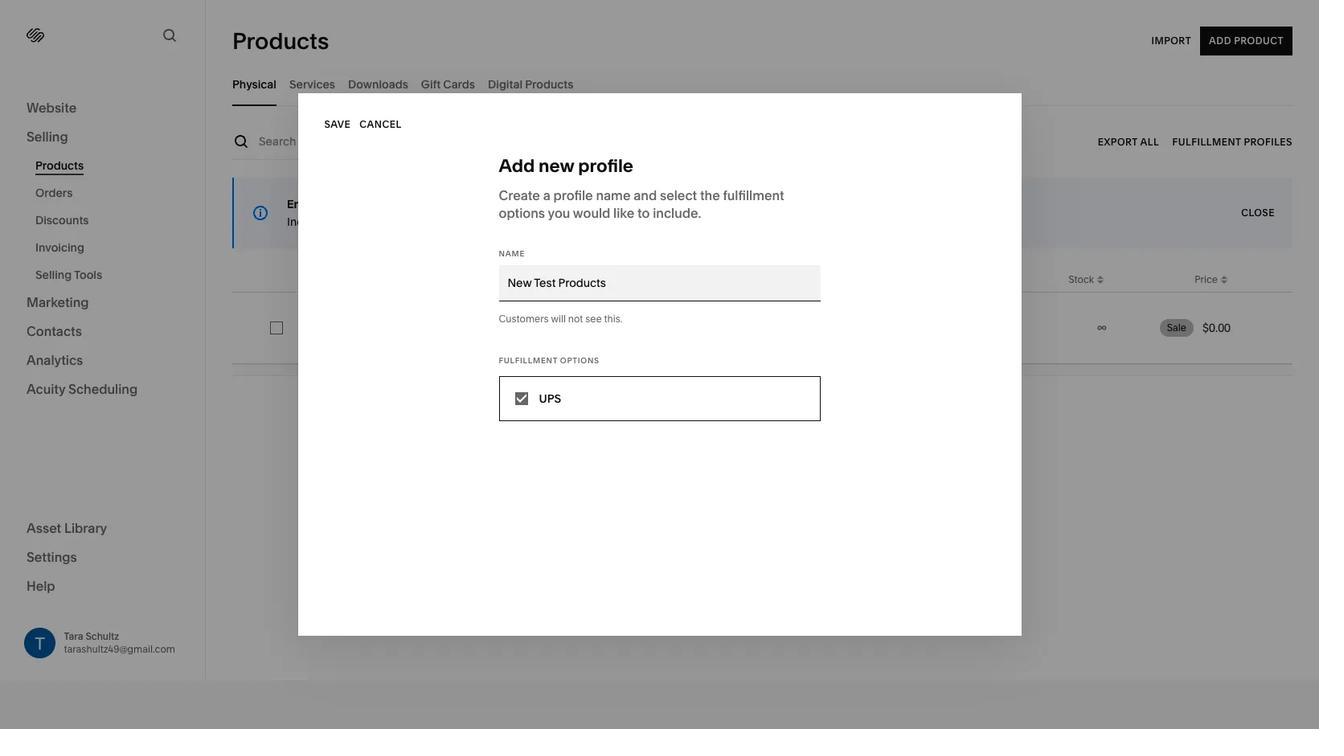 Task type: describe. For each thing, give the bounding box(es) containing it.
cancel button
[[359, 110, 402, 139]]

gift cards
[[421, 77, 475, 91]]

the inside enhance your product pages with product add-ons increase average order values by upselling customers with product add-ons directly on the product page.
[[752, 215, 769, 229]]

close
[[1241, 207, 1275, 219]]

acuity scheduling link
[[27, 380, 178, 400]]

downloads button
[[348, 62, 408, 106]]

enhance your product pages with product add-ons increase average order values by upselling customers with product add-ons directly on the product page.
[[287, 197, 847, 229]]

discounts link
[[35, 207, 187, 234]]

a for for
[[320, 700, 326, 714]]

pages
[[409, 197, 443, 211]]

export all button
[[1098, 127, 1159, 156]]

0 horizontal spatial new
[[486, 700, 508, 714]]

tarashultz49@gmail.com
[[64, 643, 175, 655]]

12/8/2023.
[[819, 700, 875, 714]]

selling for selling tools
[[35, 268, 72, 282]]

and
[[634, 187, 657, 203]]

increase
[[287, 215, 333, 229]]

settings link
[[27, 548, 178, 567]]

orders
[[35, 186, 73, 200]]

marketing
[[27, 294, 89, 310]]

like
[[613, 205, 634, 221]]

cards
[[443, 77, 475, 91]]

products inside button
[[525, 77, 574, 91]]

0 horizontal spatial ons
[[542, 197, 562, 211]]

1 horizontal spatial new
[[539, 155, 574, 177]]

would
[[573, 205, 610, 221]]

cancel
[[359, 118, 402, 130]]

physical button
[[232, 62, 276, 106]]

save
[[324, 118, 351, 130]]

at
[[710, 700, 720, 714]]

website
[[510, 700, 552, 714]]

export
[[1098, 135, 1138, 148]]

0 vertical spatial products
[[232, 27, 329, 55]]

fulfillment profiles button
[[1172, 127, 1293, 156]]

discounts
[[35, 213, 89, 227]]

add for add new profile
[[499, 155, 535, 177]]

gift cards button
[[421, 62, 475, 106]]

order
[[382, 215, 410, 229]]

to
[[637, 205, 650, 221]]

add new profile
[[499, 155, 633, 177]]

profile for new
[[578, 155, 633, 177]]

limited
[[329, 700, 366, 714]]

0 vertical spatial with
[[445, 197, 468, 211]]

include.
[[653, 205, 701, 221]]

0 horizontal spatial products
[[35, 158, 84, 173]]

values
[[413, 215, 447, 229]]

code
[[607, 700, 634, 714]]

options
[[560, 356, 600, 365]]

physical
[[232, 77, 276, 91]]

fulfillment options
[[499, 356, 600, 365]]

stock
[[1069, 273, 1094, 285]]

profiles
[[1244, 135, 1293, 148]]

use
[[583, 700, 604, 714]]

selling for selling
[[27, 129, 68, 145]]

tools
[[74, 268, 102, 282]]

take
[[397, 700, 420, 714]]

scheduling
[[68, 381, 138, 397]]

ups
[[539, 391, 561, 406]]

asset library
[[27, 520, 107, 536]]

export all
[[1098, 135, 1159, 148]]

not
[[568, 313, 583, 325]]

product down name
[[601, 215, 643, 229]]

offer terms. link
[[878, 700, 940, 715]]

for a limited time, take 20% off any new website plan. use code w12ctake20 at checkout. expires 12/8/2023. offer terms.
[[300, 700, 940, 714]]

services
[[289, 77, 335, 91]]

all
[[1140, 135, 1159, 148]]

a for create
[[543, 187, 550, 203]]

downloads
[[348, 77, 408, 91]]

tab list containing physical
[[232, 62, 1293, 106]]

website link
[[27, 99, 178, 118]]

name
[[499, 249, 525, 258]]

add product
[[1209, 35, 1284, 47]]

contacts
[[27, 323, 82, 339]]

orders link
[[35, 179, 187, 207]]

any
[[464, 700, 483, 714]]

name
[[596, 187, 631, 203]]

settings
[[27, 549, 77, 565]]

create
[[499, 187, 540, 203]]

tara
[[64, 630, 83, 642]]

w12ctake20
[[636, 700, 707, 714]]

save button
[[324, 110, 351, 139]]

create a profile name and select the fulfillment options you would like to include.
[[499, 187, 784, 221]]

digital products button
[[488, 62, 574, 106]]

profile for a
[[553, 187, 593, 203]]

time,
[[368, 700, 395, 714]]

by
[[450, 215, 463, 229]]

customers
[[499, 313, 549, 325]]



Task type: vqa. For each thing, say whether or not it's contained in the screenshot.
ADD
yes



Task type: locate. For each thing, give the bounding box(es) containing it.
import button
[[1151, 27, 1191, 55]]

for
[[300, 700, 317, 714]]

1 horizontal spatial the
[[752, 215, 769, 229]]

products up physical at the left top of page
[[232, 27, 329, 55]]

a
[[543, 187, 550, 203], [320, 700, 326, 714]]

2 vertical spatial products
[[35, 158, 84, 173]]

add up create
[[499, 155, 535, 177]]

customers
[[517, 215, 573, 229]]

product up the upselling
[[471, 197, 514, 211]]

page.
[[816, 215, 847, 229]]

fulfillment for fulfillment profiles
[[1172, 135, 1241, 148]]

1 vertical spatial profile
[[553, 187, 593, 203]]

invoicing link
[[35, 234, 187, 261]]

checkout.
[[723, 700, 775, 714]]

products link
[[35, 152, 187, 179]]

a inside create a profile name and select the fulfillment options you would like to include.
[[543, 187, 550, 203]]

0 horizontal spatial add
[[499, 155, 535, 177]]

a right for
[[320, 700, 326, 714]]

1 vertical spatial selling
[[35, 268, 72, 282]]

0 vertical spatial new
[[539, 155, 574, 177]]

0 horizontal spatial the
[[700, 187, 720, 203]]

gift
[[421, 77, 441, 91]]

see
[[585, 313, 602, 325]]

selling tools
[[35, 268, 102, 282]]

0 vertical spatial add
[[1209, 35, 1231, 47]]

asset
[[27, 520, 61, 536]]

add for add product
[[1209, 35, 1231, 47]]

0 horizontal spatial a
[[320, 700, 326, 714]]

ons up customers
[[542, 197, 562, 211]]

terms.
[[907, 700, 940, 714]]

1 vertical spatial add
[[499, 155, 535, 177]]

1 vertical spatial the
[[752, 215, 769, 229]]

0 vertical spatial fulfillment
[[1172, 135, 1241, 148]]

1 horizontal spatial fulfillment
[[1172, 135, 1241, 148]]

new right any
[[486, 700, 508, 714]]

with up by
[[445, 197, 468, 211]]

1 vertical spatial new
[[486, 700, 508, 714]]

directly
[[693, 215, 732, 229]]

the right "on"
[[752, 215, 769, 229]]

new up you
[[539, 155, 574, 177]]

new
[[539, 155, 574, 177], [486, 700, 508, 714]]

add- down and
[[646, 215, 671, 229]]

selling link
[[27, 128, 178, 147]]

0 horizontal spatial with
[[445, 197, 468, 211]]

1 vertical spatial products
[[525, 77, 574, 91]]

0 vertical spatial selling
[[27, 129, 68, 145]]

library
[[64, 520, 107, 536]]

1 vertical spatial fulfillment
[[499, 356, 558, 365]]

Name field
[[508, 274, 811, 292]]

1 vertical spatial with
[[576, 215, 598, 229]]

0 vertical spatial add-
[[517, 197, 542, 211]]

schultz
[[86, 630, 119, 642]]

import
[[1151, 35, 1191, 47]]

0 horizontal spatial add-
[[517, 197, 542, 211]]

1 horizontal spatial with
[[576, 215, 598, 229]]

add product button
[[1200, 27, 1293, 55]]

add inside button
[[1209, 35, 1231, 47]]

1 vertical spatial a
[[320, 700, 326, 714]]

selling down website
[[27, 129, 68, 145]]

help
[[27, 578, 55, 594]]

off
[[448, 700, 462, 714]]

product
[[1234, 35, 1284, 47]]

0 vertical spatial a
[[543, 187, 550, 203]]

1 horizontal spatial add-
[[646, 215, 671, 229]]

the
[[700, 187, 720, 203], [752, 215, 769, 229]]

products
[[232, 27, 329, 55], [525, 77, 574, 91], [35, 158, 84, 173]]

a up you
[[543, 187, 550, 203]]

0 horizontal spatial fulfillment
[[499, 356, 558, 365]]

analytics link
[[27, 351, 178, 371]]

$0.00
[[1203, 321, 1231, 335]]

2 horizontal spatial products
[[525, 77, 574, 91]]

20%
[[423, 700, 445, 714]]

1 horizontal spatial ons
[[671, 215, 690, 229]]

fulfillment
[[1172, 135, 1241, 148], [499, 356, 558, 365]]

tara schultz tarashultz49@gmail.com
[[64, 630, 175, 655]]

digital products
[[488, 77, 574, 91]]

close button
[[1241, 199, 1275, 227]]

0 vertical spatial the
[[700, 187, 720, 203]]

1 vertical spatial add-
[[646, 215, 671, 229]]

average
[[336, 215, 379, 229]]

analytics
[[27, 352, 83, 368]]

profile inside create a profile name and select the fulfillment options you would like to include.
[[553, 187, 593, 203]]

1 vertical spatial ons
[[671, 215, 690, 229]]

asset library link
[[27, 519, 178, 538]]

product left page.
[[771, 215, 814, 229]]

add left product
[[1209, 35, 1231, 47]]

fulfillment down customers
[[499, 356, 558, 365]]

add-
[[517, 197, 542, 211], [646, 215, 671, 229]]

0 vertical spatial ons
[[542, 197, 562, 211]]

fulfillment inside 'button'
[[1172, 135, 1241, 148]]

contacts link
[[27, 322, 178, 342]]

profile
[[578, 155, 633, 177], [553, 187, 593, 203]]

1 horizontal spatial products
[[232, 27, 329, 55]]

with right you
[[576, 215, 598, 229]]

price
[[1195, 273, 1218, 285]]

your
[[336, 197, 360, 211]]

this.
[[604, 313, 623, 325]]

services button
[[289, 62, 335, 106]]

invoicing
[[35, 240, 84, 255]]

options
[[499, 205, 545, 221]]

1 horizontal spatial add
[[1209, 35, 1231, 47]]

add
[[1209, 35, 1231, 47], [499, 155, 535, 177]]

1 horizontal spatial a
[[543, 187, 550, 203]]

products right 'digital'
[[525, 77, 574, 91]]

∞
[[1097, 321, 1107, 335]]

select
[[660, 187, 697, 203]]

0 vertical spatial profile
[[578, 155, 633, 177]]

marketing link
[[27, 293, 178, 313]]

add- up customers
[[517, 197, 542, 211]]

product up order
[[363, 197, 406, 211]]

you
[[548, 205, 570, 221]]

profile up you
[[553, 187, 593, 203]]

acuity
[[27, 381, 65, 397]]

tab list
[[232, 62, 1293, 106]]

ons down select
[[671, 215, 690, 229]]

Search by products, tags, categories field
[[259, 133, 506, 150]]

selling up marketing at the top left
[[35, 268, 72, 282]]

offer
[[878, 700, 904, 714]]

selling tools link
[[35, 261, 187, 289]]

help link
[[27, 577, 55, 594]]

will
[[551, 313, 566, 325]]

fulfillment right all
[[1172, 135, 1241, 148]]

acuity scheduling
[[27, 381, 138, 397]]

customers will not see this.
[[499, 313, 623, 325]]

selling
[[27, 129, 68, 145], [35, 268, 72, 282]]

fulfillment for fulfillment options
[[499, 356, 558, 365]]

on
[[735, 215, 749, 229]]

digital
[[488, 77, 523, 91]]

the up the directly
[[700, 187, 720, 203]]

the inside create a profile name and select the fulfillment options you would like to include.
[[700, 187, 720, 203]]

plan.
[[555, 700, 581, 714]]

products up orders
[[35, 158, 84, 173]]

profile up name
[[578, 155, 633, 177]]



